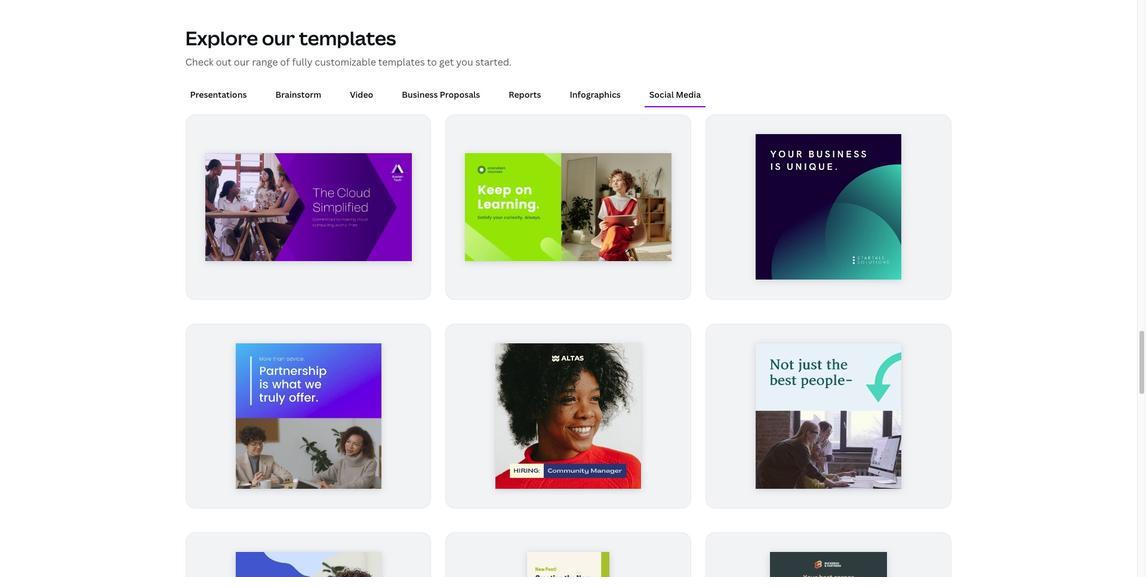 Task type: describe. For each thing, give the bounding box(es) containing it.
social media
[[649, 89, 701, 100]]

0 horizontal spatial our
[[234, 55, 250, 69]]

of
[[280, 55, 290, 69]]

business proposals
[[402, 89, 480, 100]]

fully
[[292, 55, 312, 69]]

1 vertical spatial templates
[[378, 55, 425, 69]]

reports
[[509, 89, 541, 100]]

green and yellow minimalist color blocks articles new post linkedin story image
[[527, 553, 610, 578]]

0 vertical spatial templates
[[299, 25, 396, 51]]

blue professional gradients management professional/business services linkedin video ad image
[[235, 344, 381, 490]]

media
[[676, 89, 701, 100]]

you
[[456, 55, 473, 69]]

presentations button
[[185, 83, 252, 106]]

check
[[185, 55, 214, 69]]

social
[[649, 89, 674, 100]]

blue woman blobby-framed hiring announcement static linkedin post image
[[235, 553, 381, 578]]

infographics
[[570, 89, 621, 100]]

proposals
[[440, 89, 480, 100]]

video
[[350, 89, 373, 100]]

orange and yellow graphic geometric frames hiring animated linkedin carousel ad image
[[770, 553, 887, 578]]

explore
[[185, 25, 258, 51]]

blue and beige woman pop of element hiring announcement non-static linkedin post image
[[496, 344, 642, 490]]

green text-heavy human resources consultancy professional/business services linkedin video ad image
[[756, 344, 902, 490]]

customizable
[[315, 55, 376, 69]]

video button
[[345, 83, 378, 106]]

infographics button
[[565, 83, 625, 106]]



Task type: locate. For each thing, give the bounding box(es) containing it.
started.
[[476, 55, 512, 69]]

templates left to
[[378, 55, 425, 69]]

green gradient technology professional/business services linkedin video ad image
[[756, 134, 902, 280]]

brainstorm
[[275, 89, 321, 100]]

our
[[262, 25, 295, 51], [234, 55, 250, 69]]

to
[[427, 55, 437, 69]]

our right out
[[234, 55, 250, 69]]

technology professional/business services linkedin single image ad in violet white professional gradients style image
[[205, 153, 412, 261]]

brainstorm button
[[271, 83, 326, 106]]

templates up customizable
[[299, 25, 396, 51]]

our up of
[[262, 25, 295, 51]]

out
[[216, 55, 232, 69]]

templates
[[299, 25, 396, 51], [378, 55, 425, 69]]

presentations
[[190, 89, 247, 100]]

social media button
[[644, 83, 706, 106]]

reports button
[[504, 83, 546, 106]]

1 horizontal spatial our
[[262, 25, 295, 51]]

range
[[252, 55, 278, 69]]

business proposals button
[[397, 83, 485, 106]]

1 vertical spatial our
[[234, 55, 250, 69]]

explore our templates check out our range of fully customizable templates to get you started.
[[185, 25, 512, 69]]

business
[[402, 89, 438, 100]]

green professional gradients specialized courses education linkedin single image ad image
[[465, 153, 672, 261]]

0 vertical spatial our
[[262, 25, 295, 51]]

get
[[439, 55, 454, 69]]



Task type: vqa. For each thing, say whether or not it's contained in the screenshot.
Business link
no



